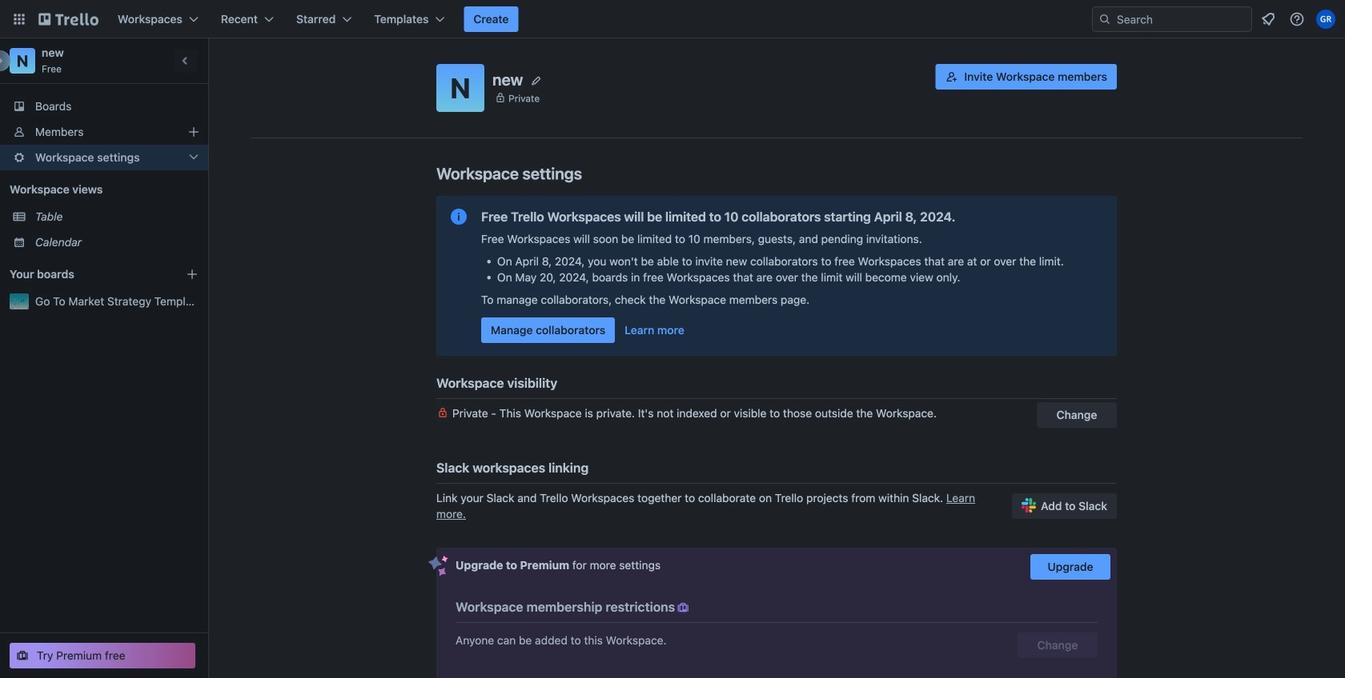 Task type: vqa. For each thing, say whether or not it's contained in the screenshot.
the topmost starred icon
no



Task type: locate. For each thing, give the bounding box(es) containing it.
your boards with 1 items element
[[10, 265, 162, 284]]

workspace navigation collapse icon image
[[175, 50, 197, 72]]

open information menu image
[[1289, 11, 1305, 27]]

Search field
[[1092, 6, 1252, 32]]

search image
[[1098, 13, 1111, 26]]

0 notifications image
[[1259, 10, 1278, 29]]

primary element
[[0, 0, 1345, 38]]



Task type: describe. For each thing, give the bounding box(es) containing it.
greg robinson (gregrobinson96) image
[[1316, 10, 1335, 29]]

sm image
[[675, 600, 691, 616]]

add board image
[[186, 268, 199, 281]]

back to home image
[[38, 6, 98, 32]]

sparkle image
[[428, 556, 448, 577]]



